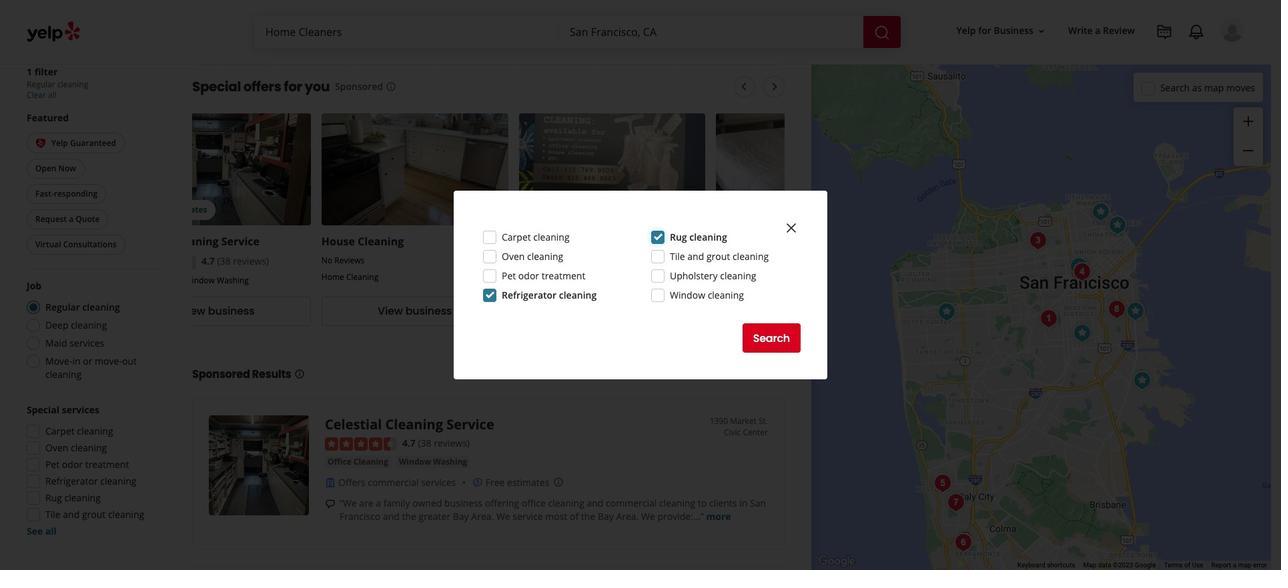 Task type: describe. For each thing, give the bounding box(es) containing it.
1 we from the left
[[497, 511, 511, 524]]

treatment inside group
[[85, 459, 129, 471]]

1 vertical spatial of
[[1185, 562, 1191, 570]]

owned
[[413, 498, 442, 510]]

1 vertical spatial free estimates
[[486, 477, 550, 490]]

cleaning right family
[[595, 235, 641, 249]]

commercial inside "we are a family owned business offering office cleaning and commercial cleaning to clients in san francisco and the greater bay area. we service most of the bay area. we provide:…"
[[606, 498, 657, 510]]

16 commercial services v2 image
[[325, 478, 336, 489]]

0 vertical spatial free estimates
[[148, 205, 207, 216]]

cleaning, for cleaning
[[742, 272, 776, 283]]

write a review
[[1069, 24, 1136, 37]]

cleaning down start cleaning service 'link'
[[802, 272, 834, 283]]

map region
[[709, 0, 1282, 571]]

loany's deep cleaning service image
[[950, 530, 977, 557]]

pricing
[[569, 304, 606, 319]]

move-in or move-out cleaning
[[45, 355, 137, 381]]

request
[[35, 214, 67, 225]]

1 horizontal spatial 16 info v2 image
[[386, 82, 397, 92]]

0 horizontal spatial pet odor treatment
[[45, 459, 129, 471]]

victory's cleaning services image
[[943, 490, 970, 517]]

upholstery cleaning
[[670, 270, 757, 282]]

1 area. from the left
[[472, 511, 494, 524]]

0 vertical spatial window
[[185, 275, 215, 286]]

2 vertical spatial services
[[421, 477, 456, 490]]

rug inside search dialog
[[670, 231, 687, 244]]

a inside "we are a family owned business offering office cleaning and commercial cleaning to clients in san francisco and the greater bay area. we service most of the bay area. we provide:…"
[[376, 498, 381, 510]]

0 horizontal spatial service
[[222, 235, 260, 249]]

1 vertical spatial rug cleaning
[[45, 492, 101, 505]]

pronto property services image
[[1088, 199, 1115, 226]]

fast-responding
[[35, 188, 98, 200]]

0 horizontal spatial carpet cleaning
[[45, 425, 113, 438]]

office inside hellen family cleaning no reviews office cleaning, home cleaning
[[519, 272, 541, 283]]

yelp for business
[[957, 24, 1034, 37]]

©2023
[[1114, 562, 1134, 570]]

estimates inside free estimates link
[[168, 205, 207, 216]]

moves
[[1227, 81, 1256, 94]]

"we
[[340, 498, 357, 510]]

1 vertical spatial oven cleaning
[[45, 442, 107, 455]]

maid services
[[45, 337, 104, 350]]

odor inside group
[[62, 459, 83, 471]]

1 vertical spatial celestial cleaning service image
[[209, 416, 309, 516]]

see
[[27, 525, 43, 538]]

carpet inside group
[[45, 425, 75, 438]]

1 vertical spatial oven
[[45, 442, 68, 455]]

featured
[[27, 111, 69, 124]]

view business for start cleaning service
[[773, 304, 847, 319]]

0 vertical spatial celestial
[[124, 235, 170, 249]]

reviews) for bottommost 4.7 star rating image
[[434, 437, 470, 450]]

offering
[[485, 498, 520, 510]]

data
[[1099, 562, 1112, 570]]

virtual consultations
[[35, 239, 117, 250]]

special services
[[27, 404, 99, 417]]

1390
[[710, 416, 728, 427]]

business inside "we are a family owned business offering office cleaning and commercial cleaning to clients in san francisco and the greater bay area. we service most of the bay area. we provide:…"
[[445, 498, 483, 510]]

responding
[[54, 188, 98, 200]]

commercial cleaning solutions san francisco image
[[1105, 212, 1131, 239]]

move-
[[95, 355, 122, 368]]

office inside office cleaning button
[[328, 457, 352, 468]]

and inside search dialog
[[688, 250, 705, 263]]

terms of use
[[1165, 562, 1204, 570]]

job
[[27, 280, 42, 292]]

report a map error link
[[1212, 562, 1268, 570]]

office cleaning link
[[325, 456, 391, 470]]

1 vertical spatial celestial cleaning service link
[[325, 416, 495, 434]]

pet inside group
[[45, 459, 60, 471]]

0 vertical spatial group
[[1235, 107, 1264, 166]]

cleaning up get pricing & availability
[[604, 272, 637, 283]]

next image
[[767, 79, 783, 95]]

view business for celestial cleaning service
[[180, 304, 255, 319]]

deep cleaning
[[45, 319, 107, 332]]

home inside house cleaning no reviews home cleaning view business
[[322, 272, 344, 283]]

guaranteed
[[70, 137, 116, 149]]

st.
[[759, 416, 768, 427]]

fast-
[[35, 188, 54, 200]]

hellen family cleaning no reviews office cleaning, home cleaning
[[519, 235, 641, 283]]

1 vertical spatial refrigerator
[[45, 475, 98, 488]]

cleaning right house
[[358, 235, 404, 249]]

2 area. from the left
[[617, 511, 639, 524]]

office inside the start cleaning service no reviews home cleaning, office cleaning
[[778, 272, 800, 283]]

cleaning inside 'move-in or move-out cleaning'
[[45, 369, 82, 381]]

more link
[[707, 511, 731, 524]]

1 horizontal spatial service
[[447, 416, 495, 434]]

zoom out image
[[1241, 143, 1257, 159]]

cleaning right start on the top
[[746, 235, 792, 249]]

view business link for cleaning,
[[717, 297, 904, 326]]

search for search as map moves
[[1161, 81, 1191, 94]]

service inside the start cleaning service no reviews home cleaning, office cleaning
[[795, 235, 833, 249]]

in inside "we are a family owned business offering office cleaning and commercial cleaning to clients in san francisco and the greater bay area. we service most of the bay area. we provide:…"
[[740, 498, 748, 510]]

most
[[546, 511, 568, 524]]

16 free estimates v2 image
[[473, 478, 483, 489]]

tile and grout cleaning inside group
[[45, 509, 144, 521]]

family
[[384, 498, 410, 510]]

0 horizontal spatial celestial cleaning service
[[124, 235, 260, 249]]

0 horizontal spatial celestial cleaning service link
[[124, 235, 260, 249]]

refrigerator inside search dialog
[[502, 289, 557, 302]]

yelp for business button
[[952, 19, 1053, 43]]

grout inside group
[[82, 509, 106, 521]]

offers
[[244, 78, 281, 96]]

1 the from the left
[[402, 511, 417, 524]]

out
[[122, 355, 137, 368]]

center
[[743, 427, 768, 439]]

richyelle's cleaning image
[[930, 471, 956, 497]]

start
[[717, 235, 743, 249]]

1 horizontal spatial celestial cleaning service
[[325, 416, 495, 434]]

search as map moves
[[1161, 81, 1256, 94]]

all inside 1 filter regular cleaning clear all
[[48, 89, 57, 101]]

services for maid services
[[70, 337, 104, 350]]

review
[[1104, 24, 1136, 37]]

0 horizontal spatial free
[[148, 205, 166, 216]]

office cleaning button
[[325, 456, 391, 470]]

refrigerator cleaning inside search dialog
[[502, 289, 597, 302]]

1 filter regular cleaning clear all
[[27, 65, 88, 101]]

hellen family cleaning image
[[1129, 368, 1156, 395]]

cleaning, for family
[[543, 272, 578, 283]]

oven inside search dialog
[[502, 250, 525, 263]]

1 horizontal spatial free
[[486, 477, 505, 490]]

0 vertical spatial commercial
[[368, 477, 419, 490]]

availability
[[619, 304, 677, 319]]

offers commercial services
[[339, 477, 456, 490]]

service
[[513, 511, 543, 524]]

tile and grout cleaning inside search dialog
[[670, 250, 769, 263]]

1 vertical spatial all
[[45, 525, 57, 538]]

quote
[[76, 214, 100, 225]]

yelp for yelp for business
[[957, 24, 977, 37]]

previous image
[[737, 79, 753, 95]]

no inside house cleaning no reviews home cleaning view business
[[322, 255, 333, 267]]

offers
[[339, 477, 366, 490]]

you
[[305, 78, 330, 96]]

carpet cleaning inside search dialog
[[502, 231, 570, 244]]

notifications image
[[1189, 24, 1205, 40]]

washing inside button
[[434, 457, 468, 468]]

report
[[1212, 562, 1232, 570]]

office cleaning, window washing
[[124, 275, 249, 286]]

market
[[731, 416, 757, 427]]

get started button
[[215, 19, 295, 48]]

start cleaning service link
[[717, 235, 833, 249]]

shortcuts
[[1048, 562, 1076, 570]]

4.7 (38 reviews) for bottommost 4.7 star rating image
[[403, 437, 470, 450]]

get pricing & availability
[[548, 304, 677, 319]]

reviews inside house cleaning no reviews home cleaning view business
[[335, 255, 365, 267]]

in inside 'move-in or move-out cleaning'
[[72, 355, 81, 368]]

0 horizontal spatial 16 info v2 image
[[294, 369, 305, 380]]

yelp guaranteed button
[[27, 133, 125, 154]]

1 view business link from the left
[[124, 297, 311, 326]]

search for search
[[754, 331, 791, 346]]

no for hellen
[[519, 255, 530, 267]]

yelp guaranteed
[[51, 137, 116, 149]]

house cleaning no reviews home cleaning view business
[[322, 235, 452, 319]]

open now button
[[27, 159, 85, 179]]

0 horizontal spatial 4.7 star rating image
[[124, 256, 196, 270]]

special for special services
[[27, 404, 59, 417]]

map
[[1084, 562, 1097, 570]]

are
[[359, 498, 374, 510]]

regular inside 1 filter regular cleaning clear all
[[27, 79, 55, 90]]

as
[[1193, 81, 1203, 94]]

1 vertical spatial celestial
[[325, 416, 382, 434]]

4.7 for the left 4.7 star rating image
[[202, 255, 215, 268]]

hellen
[[519, 235, 554, 249]]

0 horizontal spatial cleaning,
[[148, 275, 183, 286]]

&
[[609, 304, 617, 319]]

0 horizontal spatial washing
[[217, 275, 249, 286]]

window cleaning
[[670, 289, 744, 302]]

request a quote
[[35, 214, 100, 225]]

4.7 (38 reviews) for the left 4.7 star rating image
[[202, 255, 269, 268]]

free price estimates from local home cleaners image
[[660, 0, 727, 42]]



Task type: locate. For each thing, give the bounding box(es) containing it.
started
[[247, 26, 285, 41]]

sparkling clean pro image
[[1069, 259, 1096, 286]]

odor down special services
[[62, 459, 83, 471]]

0 vertical spatial 4.7 (38 reviews)
[[202, 255, 269, 268]]

treatment inside search dialog
[[542, 270, 586, 282]]

a for write
[[1096, 24, 1101, 37]]

tile and grout cleaning
[[670, 250, 769, 263], [45, 509, 144, 521]]

0 vertical spatial in
[[72, 355, 81, 368]]

0 horizontal spatial commercial
[[368, 477, 419, 490]]

0 vertical spatial rug cleaning
[[670, 231, 728, 244]]

ana's cleaning services image
[[1025, 228, 1052, 254]]

oven down hellen
[[502, 250, 525, 263]]

1 horizontal spatial tile and grout cleaning
[[670, 250, 769, 263]]

terms of use link
[[1165, 562, 1204, 570]]

0 horizontal spatial treatment
[[85, 459, 129, 471]]

a left quote on the left top of the page
[[69, 214, 74, 225]]

business inside house cleaning no reviews home cleaning view business
[[406, 304, 452, 319]]

special for special offers for you
[[192, 78, 241, 96]]

reviews) for the left 4.7 star rating image
[[233, 255, 269, 268]]

1 horizontal spatial yelp
[[957, 24, 977, 37]]

get for get started
[[226, 26, 244, 41]]

0 horizontal spatial reviews)
[[233, 255, 269, 268]]

estimates
[[168, 205, 207, 216], [507, 477, 550, 490]]

celestial cleaning service link up window washing
[[325, 416, 495, 434]]

bay
[[453, 511, 469, 524], [598, 511, 614, 524]]

1 reviews from the left
[[335, 255, 365, 267]]

trejo & daughters cleaning service image
[[934, 299, 960, 326]]

regular up deep
[[45, 301, 80, 314]]

view business link
[[124, 297, 311, 326], [322, 297, 509, 326], [717, 297, 904, 326]]

a right are
[[376, 498, 381, 510]]

consultations
[[63, 239, 117, 250]]

map for error
[[1239, 562, 1252, 570]]

the right most
[[581, 511, 596, 524]]

clear
[[27, 89, 46, 101]]

2 no from the left
[[519, 255, 530, 267]]

0 horizontal spatial view
[[180, 304, 206, 319]]

search button
[[743, 324, 801, 353]]

0 vertical spatial 16 info v2 image
[[386, 82, 397, 92]]

regular down filter
[[27, 79, 55, 90]]

0 horizontal spatial area.
[[472, 511, 494, 524]]

home inside hellen family cleaning no reviews office cleaning, home cleaning
[[580, 272, 602, 283]]

services down 'window washing' link
[[421, 477, 456, 490]]

clients
[[710, 498, 738, 510]]

all right see
[[45, 525, 57, 538]]

0 horizontal spatial refrigerator
[[45, 475, 98, 488]]

get inside 'button'
[[548, 304, 567, 319]]

1 horizontal spatial sponsored
[[335, 80, 383, 93]]

window for window washing
[[399, 457, 431, 468]]

cleaning up office cleaning, window washing
[[173, 235, 219, 249]]

provide:…"
[[658, 511, 704, 524]]

cleaning down 'house cleaning' link
[[346, 272, 379, 283]]

map right as
[[1205, 81, 1225, 94]]

bay right greater
[[453, 511, 469, 524]]

regular cleaning
[[45, 301, 120, 314]]

a for report
[[1234, 562, 1237, 570]]

bay area janitorial force, inc. image
[[1123, 298, 1149, 325]]

of left use at the bottom of the page
[[1185, 562, 1191, 570]]

0 horizontal spatial rug
[[45, 492, 62, 505]]

rug cleaning inside search dialog
[[670, 231, 728, 244]]

reviews inside the start cleaning service no reviews home cleaning, office cleaning
[[730, 255, 760, 267]]

0 vertical spatial sponsored
[[335, 80, 383, 93]]

google
[[1136, 562, 1157, 570]]

close image
[[784, 220, 800, 236]]

4.7 up office cleaning, window washing
[[202, 255, 215, 268]]

we left provide:…"
[[642, 511, 656, 524]]

window washing button
[[396, 456, 470, 470]]

a right write
[[1096, 24, 1101, 37]]

window inside search dialog
[[670, 289, 706, 302]]

2 horizontal spatial cleaning,
[[742, 272, 776, 283]]

in left the or
[[72, 355, 81, 368]]

(38 up window washing
[[418, 437, 432, 450]]

rug cleaning
[[670, 231, 728, 244], [45, 492, 101, 505]]

alves cleaning image
[[1036, 306, 1063, 332]]

get inside button
[[226, 26, 244, 41]]

2 view business link from the left
[[322, 297, 509, 326]]

cleaning
[[173, 235, 219, 249], [358, 235, 404, 249], [595, 235, 641, 249], [746, 235, 792, 249], [346, 272, 379, 283], [604, 272, 637, 283], [802, 272, 834, 283], [386, 416, 443, 434], [354, 457, 388, 468]]

1 horizontal spatial window
[[399, 457, 431, 468]]

sponsored left results
[[192, 367, 250, 382]]

16 info v2 image
[[386, 82, 397, 92], [294, 369, 305, 380]]

reviews for start
[[730, 255, 760, 267]]

1 horizontal spatial carpet
[[502, 231, 531, 244]]

reviews down house
[[335, 255, 365, 267]]

view business up search button
[[773, 304, 847, 319]]

0 horizontal spatial refrigerator cleaning
[[45, 475, 137, 488]]

4.7 for bottommost 4.7 star rating image
[[403, 437, 416, 450]]

results
[[252, 367, 291, 382]]

family
[[556, 235, 592, 249]]

2 horizontal spatial window
[[670, 289, 706, 302]]

1 horizontal spatial bay
[[598, 511, 614, 524]]

0 vertical spatial refrigerator cleaning
[[502, 289, 597, 302]]

0 vertical spatial special
[[192, 78, 241, 96]]

1 view from the left
[[180, 304, 206, 319]]

sponsored for sponsored results
[[192, 367, 250, 382]]

free estimates
[[148, 205, 207, 216], [486, 477, 550, 490]]

1 horizontal spatial celestial cleaning service link
[[325, 416, 495, 434]]

celestial cleaning service up window washing
[[325, 416, 495, 434]]

celestial
[[124, 235, 170, 249], [325, 416, 382, 434]]

home down house
[[322, 272, 344, 283]]

office
[[519, 272, 541, 283], [778, 272, 800, 283], [124, 275, 146, 286], [328, 457, 352, 468]]

yelp right 16 yelp guaranteed v2 image
[[51, 137, 68, 149]]

and inside group
[[63, 509, 80, 521]]

no for start
[[717, 255, 728, 267]]

grout inside search dialog
[[707, 250, 731, 263]]

area.
[[472, 511, 494, 524], [617, 511, 639, 524]]

clear all link
[[27, 89, 57, 101]]

0 horizontal spatial group
[[23, 404, 166, 539]]

1 vertical spatial tile and grout cleaning
[[45, 509, 144, 521]]

1 horizontal spatial reviews)
[[434, 437, 470, 450]]

search dialog
[[0, 0, 1282, 571]]

in left san
[[740, 498, 748, 510]]

search inside button
[[754, 331, 791, 346]]

option group
[[23, 280, 166, 382]]

1 horizontal spatial celestial
[[325, 416, 382, 434]]

1 horizontal spatial for
[[979, 24, 992, 37]]

1 bay from the left
[[453, 511, 469, 524]]

tile and grout cleaning down start on the top
[[670, 250, 769, 263]]

0 horizontal spatial view business link
[[124, 297, 311, 326]]

free estimates link
[[124, 114, 311, 226]]

yelp
[[957, 24, 977, 37], [51, 137, 68, 149]]

free
[[148, 205, 166, 216], [486, 477, 505, 490]]

(38 for the left 4.7 star rating image
[[217, 255, 231, 268]]

map data ©2023 google
[[1084, 562, 1157, 570]]

see all button
[[27, 525, 57, 538]]

oven cleaning
[[502, 250, 564, 263], [45, 442, 107, 455]]

odor down hellen
[[519, 270, 540, 282]]

refrigerator
[[502, 289, 557, 302], [45, 475, 98, 488]]

services
[[70, 337, 104, 350], [62, 404, 99, 417], [421, 477, 456, 490]]

1 vertical spatial sponsored
[[192, 367, 250, 382]]

get left started
[[226, 26, 244, 41]]

google image
[[815, 553, 859, 571]]

search image
[[875, 24, 891, 40]]

office cleaning
[[328, 457, 388, 468]]

2 home from the left
[[580, 272, 602, 283]]

(38 for bottommost 4.7 star rating image
[[418, 437, 432, 450]]

4.7 (38 reviews) up window washing
[[403, 437, 470, 450]]

1 horizontal spatial tile
[[670, 250, 685, 263]]

refrigerator up see all button
[[45, 475, 98, 488]]

16 speech v2 image
[[325, 499, 336, 510]]

odor inside search dialog
[[519, 270, 540, 282]]

we down 'offering'
[[497, 511, 511, 524]]

yelp for yelp guaranteed
[[51, 137, 68, 149]]

virtual consultations button
[[27, 235, 125, 255]]

1 horizontal spatial oven cleaning
[[502, 250, 564, 263]]

user actions element
[[946, 17, 1264, 99]]

featured group
[[24, 111, 166, 258]]

4.7 star rating image
[[124, 256, 196, 270], [325, 438, 397, 451]]

services for special services
[[62, 404, 99, 417]]

3 view from the left
[[773, 304, 798, 319]]

for left business
[[979, 24, 992, 37]]

more
[[707, 511, 731, 524]]

0 horizontal spatial tile
[[45, 509, 61, 521]]

0 vertical spatial celestial cleaning service
[[124, 235, 260, 249]]

1 horizontal spatial no
[[519, 255, 530, 267]]

1 home from the left
[[322, 272, 344, 283]]

1 vertical spatial treatment
[[85, 459, 129, 471]]

pet
[[502, 270, 516, 282], [45, 459, 60, 471]]

move-
[[45, 355, 72, 368]]

map for moves
[[1205, 81, 1225, 94]]

2 view from the left
[[378, 304, 403, 319]]

cleaning, inside the start cleaning service no reviews home cleaning, office cleaning
[[742, 272, 776, 283]]

office
[[522, 498, 546, 510]]

view for celestial cleaning service
[[180, 304, 206, 319]]

request a quote button
[[27, 210, 108, 230]]

regular inside option group
[[45, 301, 80, 314]]

0 horizontal spatial oven
[[45, 442, 68, 455]]

report a map error
[[1212, 562, 1268, 570]]

1 vertical spatial window
[[670, 289, 706, 302]]

1 vertical spatial pet odor treatment
[[45, 459, 129, 471]]

celestial cleaning service link up office cleaning, window washing
[[124, 235, 260, 249]]

"we are a family owned business offering office cleaning and commercial cleaning to clients in san francisco and the greater bay area. we service most of the bay area. we provide:…"
[[340, 498, 767, 524]]

group
[[1235, 107, 1264, 166], [23, 404, 166, 539]]

1 horizontal spatial rug
[[670, 231, 687, 244]]

celestial cleaning service link
[[124, 235, 260, 249], [325, 416, 495, 434]]

0 vertical spatial for
[[979, 24, 992, 37]]

2 view business from the left
[[773, 304, 847, 319]]

4.7 up window washing
[[403, 437, 416, 450]]

a inside button
[[69, 214, 74, 225]]

0 horizontal spatial bay
[[453, 511, 469, 524]]

all right clear
[[48, 89, 57, 101]]

yelp inside button
[[957, 24, 977, 37]]

pet odor treatment inside search dialog
[[502, 270, 586, 282]]

1 vertical spatial washing
[[434, 457, 468, 468]]

0 horizontal spatial search
[[754, 331, 791, 346]]

the
[[402, 511, 417, 524], [581, 511, 596, 524]]

1 horizontal spatial celestial cleaning service image
[[1066, 254, 1093, 280]]

4.7 star rating image up office cleaning
[[325, 438, 397, 451]]

for inside button
[[979, 24, 992, 37]]

celestial up office cleaning
[[325, 416, 382, 434]]

group containing special services
[[23, 404, 166, 539]]

oven cleaning down hellen
[[502, 250, 564, 263]]

refrigerator cleaning inside group
[[45, 475, 137, 488]]

1 vertical spatial refrigerator cleaning
[[45, 475, 137, 488]]

1 vertical spatial get
[[548, 304, 567, 319]]

0 horizontal spatial tile and grout cleaning
[[45, 509, 144, 521]]

2 vertical spatial window
[[399, 457, 431, 468]]

special offers for you
[[192, 78, 330, 96]]

keyboard shortcuts
[[1018, 562, 1076, 570]]

filter
[[34, 65, 58, 78]]

cleaning up offers at the left of page
[[354, 457, 388, 468]]

0 horizontal spatial pet
[[45, 459, 60, 471]]

bay right most
[[598, 511, 614, 524]]

special left the offers
[[192, 78, 241, 96]]

oven
[[502, 250, 525, 263], [45, 442, 68, 455]]

0 vertical spatial services
[[70, 337, 104, 350]]

get
[[226, 26, 244, 41], [548, 304, 567, 319]]

services down 'move-in or move-out cleaning'
[[62, 404, 99, 417]]

greater
[[419, 511, 451, 524]]

carpet left family
[[502, 231, 531, 244]]

service
[[222, 235, 260, 249], [795, 235, 833, 249], [447, 416, 495, 434]]

1 view business from the left
[[180, 304, 255, 319]]

reviews for hellen
[[532, 255, 562, 267]]

1
[[27, 65, 32, 78]]

reviews down start on the top
[[730, 255, 760, 267]]

view business link for view
[[322, 297, 509, 326]]

1 horizontal spatial (38
[[418, 437, 432, 450]]

open now
[[35, 163, 76, 174]]

area. left provide:…"
[[617, 511, 639, 524]]

projects image
[[1157, 24, 1173, 40]]

tile inside group
[[45, 509, 61, 521]]

1 vertical spatial for
[[284, 78, 302, 96]]

sponsored for sponsored
[[335, 80, 383, 93]]

home inside the start cleaning service no reviews home cleaning, office cleaning
[[717, 272, 739, 283]]

2 horizontal spatial view
[[773, 304, 798, 319]]

oven cleaning down special services
[[45, 442, 107, 455]]

white building maintenance image
[[1069, 320, 1096, 347]]

1 horizontal spatial pet odor treatment
[[502, 270, 586, 282]]

0 horizontal spatial yelp
[[51, 137, 68, 149]]

1 vertical spatial free
[[486, 477, 505, 490]]

view
[[180, 304, 206, 319], [378, 304, 403, 319], [773, 304, 798, 319]]

option group containing job
[[23, 280, 166, 382]]

rug inside group
[[45, 492, 62, 505]]

0 horizontal spatial the
[[402, 511, 417, 524]]

rug cleaning up see all button
[[45, 492, 101, 505]]

tile and grout cleaning up see all button
[[45, 509, 144, 521]]

no up upholstery cleaning
[[717, 255, 728, 267]]

carpet cleaning
[[502, 231, 570, 244], [45, 425, 113, 438]]

search
[[1161, 81, 1191, 94], [754, 331, 791, 346]]

0 vertical spatial reviews)
[[233, 255, 269, 268]]

1 vertical spatial carpet cleaning
[[45, 425, 113, 438]]

16 yelp guaranteed v2 image
[[35, 138, 46, 149]]

reviews inside hellen family cleaning no reviews office cleaning, home cleaning
[[532, 255, 562, 267]]

a
[[1096, 24, 1101, 37], [69, 214, 74, 225], [376, 498, 381, 510], [1234, 562, 1237, 570]]

reviews down hellen
[[532, 255, 562, 267]]

special down move-
[[27, 404, 59, 417]]

sponsored right you
[[335, 80, 383, 93]]

window washing link
[[396, 456, 470, 470]]

no down house
[[322, 255, 333, 267]]

1 vertical spatial yelp
[[51, 137, 68, 149]]

None search field
[[255, 16, 904, 48]]

keyboard shortcuts button
[[1018, 562, 1076, 571]]

3 view business link from the left
[[717, 297, 904, 326]]

1 vertical spatial group
[[23, 404, 166, 539]]

2 bay from the left
[[598, 511, 614, 524]]

window for window cleaning
[[670, 289, 706, 302]]

home up the 'pricing'
[[580, 272, 602, 283]]

view inside house cleaning no reviews home cleaning view business
[[378, 304, 403, 319]]

the down the family
[[402, 511, 417, 524]]

0 horizontal spatial oven cleaning
[[45, 442, 107, 455]]

1 horizontal spatial 4.7 star rating image
[[325, 438, 397, 451]]

1 no from the left
[[322, 255, 333, 267]]

view business down office cleaning, window washing
[[180, 304, 255, 319]]

and
[[688, 250, 705, 263], [587, 498, 604, 510], [63, 509, 80, 521], [383, 511, 400, 524]]

for
[[979, 24, 992, 37], [284, 78, 302, 96]]

info icon image
[[554, 478, 564, 488], [554, 478, 564, 488]]

1 horizontal spatial the
[[581, 511, 596, 524]]

4.7 star rating image up office cleaning, window washing
[[124, 256, 196, 270]]

16 chevron down v2 image
[[1037, 26, 1048, 37]]

tile up see all button
[[45, 509, 61, 521]]

0 horizontal spatial in
[[72, 355, 81, 368]]

of right most
[[570, 511, 579, 524]]

no down hellen
[[519, 255, 530, 267]]

0 vertical spatial refrigerator
[[502, 289, 557, 302]]

home up window cleaning
[[717, 272, 739, 283]]

in
[[72, 355, 81, 368], [740, 498, 748, 510]]

1 horizontal spatial map
[[1239, 562, 1252, 570]]

services up the or
[[70, 337, 104, 350]]

0 vertical spatial regular
[[27, 79, 55, 90]]

oven cleaning inside search dialog
[[502, 250, 564, 263]]

1 horizontal spatial estimates
[[507, 477, 550, 490]]

1 vertical spatial services
[[62, 404, 99, 417]]

3 reviews from the left
[[730, 255, 760, 267]]

of inside "we are a family owned business offering office cleaning and commercial cleaning to clients in san francisco and the greater bay area. we service most of the bay area. we provide:…"
[[570, 511, 579, 524]]

1 horizontal spatial search
[[1161, 81, 1191, 94]]

tile up upholstery
[[670, 250, 685, 263]]

open
[[35, 163, 56, 174]]

1 vertical spatial (38
[[418, 437, 432, 450]]

cleaning, inside hellen family cleaning no reviews office cleaning, home cleaning
[[543, 272, 578, 283]]

1 vertical spatial rug
[[45, 492, 62, 505]]

rug up upholstery
[[670, 231, 687, 244]]

1390 market st. civic center
[[710, 416, 768, 439]]

rug up see all button
[[45, 492, 62, 505]]

1 horizontal spatial home
[[580, 272, 602, 283]]

celestial cleaning service image
[[1066, 254, 1093, 280], [209, 416, 309, 516]]

refrigerator down hellen
[[502, 289, 557, 302]]

celestial cleaning service up office cleaning, window washing
[[124, 235, 260, 249]]

1 horizontal spatial refrigerator cleaning
[[502, 289, 597, 302]]

to
[[698, 498, 707, 510]]

1 vertical spatial 4.7 star rating image
[[325, 438, 397, 451]]

maid
[[45, 337, 67, 350]]

berryclean image
[[1104, 296, 1131, 323]]

get left the 'pricing'
[[548, 304, 567, 319]]

1 horizontal spatial we
[[642, 511, 656, 524]]

sponsored
[[335, 80, 383, 93], [192, 367, 250, 382]]

view for start cleaning service
[[773, 304, 798, 319]]

special inside group
[[27, 404, 59, 417]]

tile inside search dialog
[[670, 250, 685, 263]]

(38 up office cleaning, window washing
[[217, 255, 231, 268]]

window inside button
[[399, 457, 431, 468]]

0 horizontal spatial map
[[1205, 81, 1225, 94]]

deep
[[45, 319, 68, 332]]

1 vertical spatial celestial cleaning service
[[325, 416, 495, 434]]

yelp left business
[[957, 24, 977, 37]]

0 vertical spatial oven
[[502, 250, 525, 263]]

0 horizontal spatial grout
[[82, 509, 106, 521]]

services inside option group
[[70, 337, 104, 350]]

cleaning,
[[543, 272, 578, 283], [742, 272, 776, 283], [148, 275, 183, 286]]

rug cleaning up upholstery
[[670, 231, 728, 244]]

for left you
[[284, 78, 302, 96]]

3 home from the left
[[717, 272, 739, 283]]

1 horizontal spatial carpet cleaning
[[502, 231, 570, 244]]

1 vertical spatial in
[[740, 498, 748, 510]]

civic
[[724, 427, 741, 439]]

write a review link
[[1064, 19, 1141, 43]]

2 we from the left
[[642, 511, 656, 524]]

cleaning up window washing
[[386, 416, 443, 434]]

yelp inside 'button'
[[51, 137, 68, 149]]

0 vertical spatial rug
[[670, 231, 687, 244]]

zoom in image
[[1241, 113, 1257, 129]]

2 reviews from the left
[[532, 255, 562, 267]]

0 vertical spatial carpet cleaning
[[502, 231, 570, 244]]

carpet down special services
[[45, 425, 75, 438]]

1 vertical spatial odor
[[62, 459, 83, 471]]

of
[[570, 511, 579, 524], [1185, 562, 1191, 570]]

san
[[750, 498, 767, 510]]

0 vertical spatial search
[[1161, 81, 1191, 94]]

2 the from the left
[[581, 511, 596, 524]]

a right report
[[1234, 562, 1237, 570]]

4.7 (38 reviews)
[[202, 255, 269, 268], [403, 437, 470, 450]]

oven down special services
[[45, 442, 68, 455]]

area. down 'offering'
[[472, 511, 494, 524]]

fast-responding button
[[27, 184, 106, 204]]

see all
[[27, 525, 57, 538]]

celestial up office cleaning, window washing
[[124, 235, 170, 249]]

4.7 (38 reviews) up office cleaning, window washing
[[202, 255, 269, 268]]

upholstery
[[670, 270, 718, 282]]

pet inside search dialog
[[502, 270, 516, 282]]

or
[[83, 355, 92, 368]]

pet odor treatment down special services
[[45, 459, 129, 471]]

no inside the start cleaning service no reviews home cleaning, office cleaning
[[717, 255, 728, 267]]

services inside group
[[62, 404, 99, 417]]

tile
[[670, 250, 685, 263], [45, 509, 61, 521]]

no inside hellen family cleaning no reviews office cleaning, home cleaning
[[519, 255, 530, 267]]

cleaning inside 1 filter regular cleaning clear all
[[57, 79, 88, 90]]

map left error
[[1239, 562, 1252, 570]]

3 no from the left
[[717, 255, 728, 267]]

carpet inside search dialog
[[502, 231, 531, 244]]

cleaning inside office cleaning button
[[354, 457, 388, 468]]

a for request
[[69, 214, 74, 225]]

house cleaning link
[[322, 235, 404, 249]]

get for get pricing & availability
[[548, 304, 567, 319]]

pet odor treatment down hellen
[[502, 270, 586, 282]]



Task type: vqa. For each thing, say whether or not it's contained in the screenshot.
Home in the House Cleaning No Reviews Home Cleaning View business
yes



